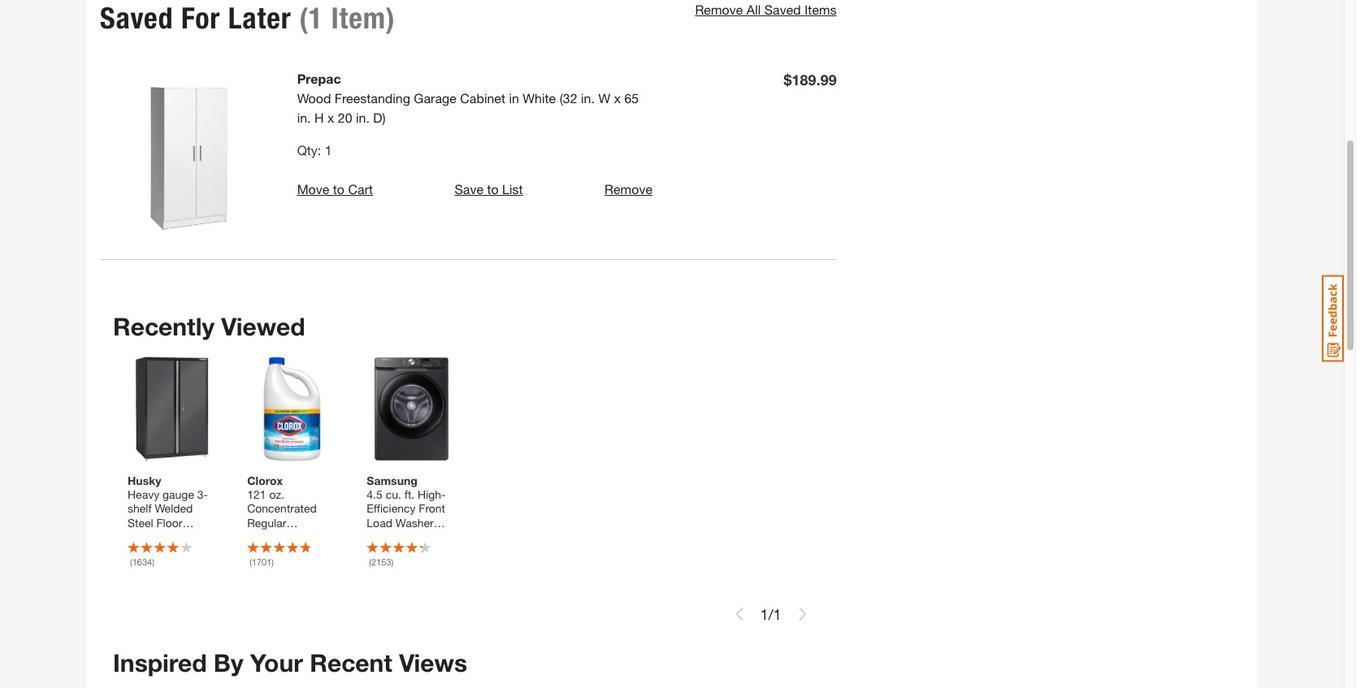 Task type: vqa. For each thing, say whether or not it's contained in the screenshot.
the 70815
no



Task type: locate. For each thing, give the bounding box(es) containing it.
save
[[455, 181, 483, 197]]

0 horizontal spatial black
[[182, 530, 211, 544]]

clean+
[[415, 530, 451, 544]]

( 1634 )
[[130, 557, 154, 567]]

black inside husky heavy gauge 3- shelf welded steel floor cabinet in black and gray (46 in w x 72 in. h x 24 in. d)
[[182, 530, 211, 544]]

d) down 72
[[143, 573, 154, 587]]

1 right this is the first slide 'image'
[[760, 605, 768, 623]]

1 horizontal spatial w
[[598, 90, 610, 105]]

1 horizontal spatial to
[[487, 181, 499, 197]]

to left list
[[487, 181, 499, 197]]

remove
[[695, 1, 743, 17], [605, 181, 653, 196]]

x left 20
[[327, 109, 334, 125]]

samsung
[[367, 474, 418, 487]]

wood
[[297, 90, 331, 105]]

) for husky heavy gauge 3- shelf welded steel floor cabinet in black and gray (46 in w x 72 in. h x 24 in. d)
[[152, 557, 154, 567]]

black down "clean+"
[[425, 544, 453, 558]]

saved left for
[[100, 0, 173, 35]]

clorox
[[247, 474, 283, 487]]

in. right (32
[[581, 90, 595, 105]]

)
[[386, 0, 395, 35], [152, 557, 154, 567], [272, 557, 274, 567], [391, 557, 393, 567]]

( down with
[[369, 557, 371, 567]]

cu.
[[386, 487, 401, 501]]

d) inside husky heavy gauge 3- shelf welded steel floor cabinet in black and gray (46 in w x 72 in. h x 24 in. d)
[[143, 573, 154, 587]]

recently
[[113, 312, 215, 341]]

1 right "qty:"
[[325, 142, 332, 157]]

0 vertical spatial cabinet
[[460, 90, 505, 105]]

0 horizontal spatial saved
[[100, 0, 173, 35]]

and
[[128, 544, 147, 558]]

1 horizontal spatial d)
[[373, 109, 386, 125]]

in right (46
[[196, 544, 205, 558]]

0 horizontal spatial d)
[[143, 573, 154, 587]]

$189.99
[[784, 70, 837, 88]]

in.
[[581, 90, 595, 105], [297, 109, 311, 125], [356, 109, 370, 125], [166, 559, 178, 572], [128, 573, 140, 587]]

x
[[614, 90, 621, 105], [327, 109, 334, 125], [141, 559, 147, 572], [193, 559, 199, 572]]

h
[[314, 109, 324, 125], [181, 559, 190, 572]]

product image
[[100, 69, 278, 246]]

save to list
[[455, 181, 523, 197]]

h inside husky heavy gauge 3- shelf welded steel floor cabinet in black and gray (46 in w x 72 in. h x 24 in. d)
[[181, 559, 190, 572]]

( down disinfecting at the bottom
[[250, 557, 252, 567]]

0 vertical spatial d)
[[373, 109, 386, 125]]

1 horizontal spatial cabinet
[[460, 90, 505, 105]]

heavy
[[128, 487, 159, 501]]

cabinet
[[460, 90, 505, 105], [128, 530, 167, 544]]

inspired
[[113, 648, 207, 678]]

1 vertical spatial cabinet
[[128, 530, 167, 544]]

1 horizontal spatial h
[[314, 109, 324, 125]]

d) inside prepac wood freestanding garage cabinet in white (32 in. w x 65 in. h x 20 in. d)
[[373, 109, 386, 125]]

gray
[[150, 544, 174, 558]]

0 vertical spatial h
[[314, 109, 324, 125]]

/
[[768, 605, 773, 623]]

to
[[333, 181, 345, 196], [487, 181, 499, 197]]

w
[[598, 90, 610, 105], [128, 559, 138, 572]]

h down (46
[[181, 559, 190, 572]]

1
[[309, 0, 323, 35], [325, 142, 332, 157], [760, 605, 768, 623], [773, 605, 781, 623]]

w inside prepac wood freestanding garage cabinet in white (32 in. w x 65 in. h x 20 in. d)
[[598, 90, 610, 105]]

x left 65
[[614, 90, 621, 105]]

remove for remove all saved items
[[695, 1, 743, 17]]

in left white
[[509, 90, 519, 105]]

qty:
[[297, 142, 321, 157]]

in down with
[[367, 544, 376, 558]]

front
[[419, 502, 445, 515]]

1 horizontal spatial black
[[425, 544, 453, 558]]

1 vertical spatial remove
[[605, 181, 653, 196]]

cart
[[348, 181, 373, 196]]

recent
[[310, 648, 392, 678]]

0 vertical spatial w
[[598, 90, 610, 105]]

w inside husky heavy gauge 3- shelf welded steel floor cabinet in black and gray (46 in w x 72 in. h x 24 in. d)
[[128, 559, 138, 572]]

( for samsung 4.5 cu. ft. high- efficiency front load washer with self-clean+ in brushed black
[[369, 557, 371, 567]]

2 to from the left
[[487, 181, 499, 197]]

1 vertical spatial d)
[[143, 573, 154, 587]]

1634
[[132, 557, 152, 567]]

d)
[[373, 109, 386, 125], [143, 573, 154, 587]]

clorox 121 oz. concentrated regular disinfecting liquid bleach cleaner
[[247, 474, 317, 572]]

garage
[[414, 90, 457, 105]]

efficiency
[[367, 502, 416, 515]]

h down wood
[[314, 109, 324, 125]]

cabinet right the garage
[[460, 90, 505, 105]]

65
[[624, 90, 639, 105]]

this is the first slide image
[[733, 608, 746, 621]]

prepac
[[297, 70, 341, 86]]

remove all saved items
[[695, 1, 837, 17]]

all
[[747, 1, 761, 17]]

0 horizontal spatial h
[[181, 559, 190, 572]]

(32
[[560, 90, 577, 105]]

liquid
[[247, 544, 278, 558]]

in
[[509, 90, 519, 105], [170, 530, 179, 544], [196, 544, 205, 558], [367, 544, 376, 558]]

1 left this is the last slide image
[[773, 605, 781, 623]]

) for samsung 4.5 cu. ft. high- efficiency front load washer with self-clean+ in brushed black
[[391, 557, 393, 567]]

0 horizontal spatial to
[[333, 181, 345, 196]]

1 horizontal spatial remove
[[695, 1, 743, 17]]

0 horizontal spatial cabinet
[[128, 530, 167, 544]]

shelf
[[128, 502, 152, 515]]

saved
[[100, 0, 173, 35], [764, 1, 801, 17]]

1 horizontal spatial saved
[[764, 1, 801, 17]]

cleaner
[[247, 559, 286, 572]]

items
[[805, 1, 837, 17]]

( left 72
[[130, 557, 132, 567]]

1 to from the left
[[333, 181, 345, 196]]

steel
[[128, 516, 153, 530]]

0 horizontal spatial w
[[128, 559, 138, 572]]

) for clorox 121 oz. concentrated regular disinfecting liquid bleach cleaner
[[272, 557, 274, 567]]

to for save
[[487, 181, 499, 197]]

black up (46
[[182, 530, 211, 544]]

gauge
[[163, 487, 194, 501]]

load
[[367, 516, 392, 530]]

(
[[299, 0, 309, 35], [130, 557, 132, 567], [250, 557, 252, 567], [369, 557, 371, 567]]

qty: 1
[[297, 142, 332, 157]]

0 vertical spatial remove
[[695, 1, 743, 17]]

list
[[502, 181, 523, 197]]

w left 65
[[598, 90, 610, 105]]

x left 24
[[193, 559, 199, 572]]

to left cart
[[333, 181, 345, 196]]

20
[[338, 109, 352, 125]]

remove button
[[605, 179, 653, 199]]

w down and
[[128, 559, 138, 572]]

x left 72
[[141, 559, 147, 572]]

0 horizontal spatial remove
[[605, 181, 653, 196]]

d) down freestanding
[[373, 109, 386, 125]]

regular
[[247, 516, 286, 530]]

recently viewed
[[113, 312, 305, 341]]

72
[[150, 559, 163, 572]]

feedback link image
[[1322, 275, 1344, 362]]

save to list button
[[455, 179, 523, 199]]

121
[[247, 487, 266, 501]]

1 vertical spatial h
[[181, 559, 190, 572]]

black
[[182, 530, 211, 544], [425, 544, 453, 558]]

saved right all
[[764, 1, 801, 17]]

your
[[250, 648, 303, 678]]

cabinet down steel at the bottom of the page
[[128, 530, 167, 544]]

1 vertical spatial w
[[128, 559, 138, 572]]



Task type: describe. For each thing, give the bounding box(es) containing it.
4.5 cu. ft. high-efficiency front load washer with self-clean+ in brushed black image
[[359, 356, 465, 462]]

freestanding
[[335, 90, 410, 105]]

( for husky heavy gauge 3- shelf welded steel floor cabinet in black and gray (46 in w x 72 in. h x 24 in. d)
[[130, 557, 132, 567]]

black inside samsung 4.5 cu. ft. high- efficiency front load washer with self-clean+ in brushed black
[[425, 544, 453, 558]]

by
[[214, 648, 243, 678]]

( 2153 )
[[369, 557, 393, 567]]

in down floor
[[170, 530, 179, 544]]

in inside prepac wood freestanding garage cabinet in white (32 in. w x 65 in. h x 20 in. d)
[[509, 90, 519, 105]]

husky heavy gauge 3- shelf welded steel floor cabinet in black and gray (46 in w x 72 in. h x 24 in. d)
[[128, 474, 214, 587]]

( right later
[[299, 0, 309, 35]]

inspired by your recent views
[[113, 648, 467, 678]]

disinfecting
[[247, 530, 307, 544]]

in. right 72
[[166, 559, 178, 572]]

remove all saved items link
[[695, 1, 837, 17]]

self-
[[391, 530, 415, 544]]

concentrated
[[247, 502, 317, 515]]

white
[[523, 90, 556, 105]]

h inside prepac wood freestanding garage cabinet in white (32 in. w x 65 in. h x 20 in. d)
[[314, 109, 324, 125]]

bleach
[[282, 544, 316, 558]]

1 / 1
[[760, 605, 781, 623]]

(46
[[177, 544, 193, 558]]

move to cart button
[[297, 179, 373, 199]]

1701
[[252, 557, 272, 567]]

this is the last slide image
[[796, 608, 809, 621]]

later
[[228, 0, 291, 35]]

24
[[202, 559, 214, 572]]

to for move
[[333, 181, 345, 196]]

in. down ( 1634 )
[[128, 573, 140, 587]]

samsung 4.5 cu. ft. high- efficiency front load washer with self-clean+ in brushed black
[[367, 474, 453, 558]]

1 left item
[[309, 0, 323, 35]]

cabinet inside prepac wood freestanding garage cabinet in white (32 in. w x 65 in. h x 20 in. d)
[[460, 90, 505, 105]]

high-
[[418, 487, 446, 501]]

121 oz. concentrated regular disinfecting liquid bleach cleaner image
[[239, 356, 346, 462]]

with
[[367, 530, 388, 544]]

prepac wood freestanding garage cabinet in white (32 in. w x 65 in. h x 20 in. d)
[[297, 70, 639, 125]]

welded
[[155, 502, 193, 515]]

husky
[[128, 474, 161, 487]]

viewed
[[221, 312, 305, 341]]

oz.
[[269, 487, 284, 501]]

item
[[331, 0, 386, 35]]

2153
[[371, 557, 391, 567]]

( for clorox 121 oz. concentrated regular disinfecting liquid bleach cleaner
[[250, 557, 252, 567]]

saved for later ( 1 item )
[[100, 0, 395, 35]]

in. right 20
[[356, 109, 370, 125]]

ft.
[[404, 487, 415, 501]]

3-
[[197, 487, 208, 501]]

washer
[[396, 516, 434, 530]]

cabinet inside husky heavy gauge 3- shelf welded steel floor cabinet in black and gray (46 in w x 72 in. h x 24 in. d)
[[128, 530, 167, 544]]

brushed
[[379, 544, 422, 558]]

floor
[[156, 516, 182, 530]]

( 1701 )
[[250, 557, 274, 567]]

in inside samsung 4.5 cu. ft. high- efficiency front load washer with self-clean+ in brushed black
[[367, 544, 376, 558]]

4.5
[[367, 487, 383, 501]]

views
[[399, 648, 467, 678]]

remove for remove
[[605, 181, 653, 196]]

heavy gauge 3-shelf welded steel floor cabinet in black and gray (46 in w x 72 in. h x 24 in. d) image
[[119, 356, 226, 462]]

for
[[181, 0, 220, 35]]

move to cart
[[297, 181, 373, 196]]

in. down wood
[[297, 109, 311, 125]]

move
[[297, 181, 329, 196]]



